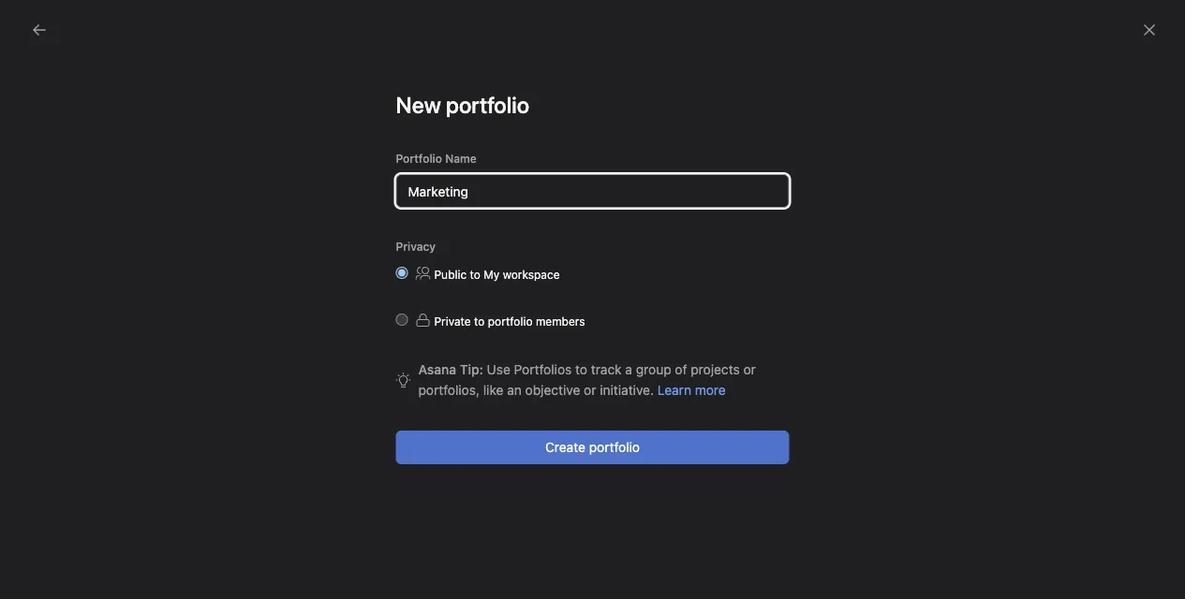 Task type: vqa. For each thing, say whether or not it's contained in the screenshot.
by in the Set notification defaults to future projects you are a member of. You can change settings for any individual projects, those won't be overridden by the defaults.
no



Task type: locate. For each thing, give the bounding box(es) containing it.
asana
[[418, 362, 456, 378]]

list box
[[372, 7, 821, 37]]

asana tip:
[[418, 362, 483, 378]]

learn more
[[658, 383, 726, 398]]

0 vertical spatial portfolio
[[446, 92, 530, 118]]

Public to My workspace radio
[[396, 267, 408, 279]]

private
[[434, 315, 471, 328]]

1 vertical spatial to
[[474, 315, 485, 328]]

portfolio up 'name'
[[446, 92, 530, 118]]

2 vertical spatial portfolio
[[589, 440, 640, 455]]

or
[[743, 362, 756, 378], [584, 383, 596, 398]]

0 vertical spatial to
[[470, 268, 481, 281]]

to for portfolio
[[474, 315, 485, 328]]

name
[[445, 152, 477, 165]]

members
[[536, 315, 585, 328]]

use portfolios to track a group of projects or portfolios, like an objective or initiative.
[[418, 362, 756, 398]]

recent portfolios
[[364, 155, 483, 173]]

1 vertical spatial or
[[584, 383, 596, 398]]

new
[[396, 92, 441, 118]]

portfolio
[[446, 92, 530, 118], [488, 315, 533, 328], [589, 440, 640, 455]]

to right private
[[474, 315, 485, 328]]

create portfolio
[[545, 440, 640, 455]]

or down "track"
[[584, 383, 596, 398]]

public
[[434, 268, 467, 281]]

private to portfolio members
[[434, 315, 585, 328]]

objective
[[525, 383, 580, 398]]

portfolio up 1
[[488, 315, 533, 328]]

to left "track"
[[575, 362, 588, 378]]

an
[[507, 383, 522, 398]]

1 horizontal spatial or
[[743, 362, 756, 378]]

Private to portfolio members radio
[[396, 314, 408, 326]]

use
[[487, 362, 511, 378]]

to inside use portfolios to track a group of projects or portfolios, like an objective or initiative.
[[575, 362, 588, 378]]

1
[[525, 359, 530, 372]]

0 horizontal spatial or
[[584, 383, 596, 398]]

0 vertical spatial or
[[743, 362, 756, 378]]

portfolio right 'create' at the bottom left
[[589, 440, 640, 455]]

portfolio inside button
[[589, 440, 640, 455]]

to
[[470, 268, 481, 281], [474, 315, 485, 328], [575, 362, 588, 378]]

1 project button
[[476, 201, 619, 413]]

or right projects
[[743, 362, 756, 378]]

go back image
[[32, 22, 47, 37]]

to for my
[[470, 268, 481, 281]]

to left my
[[470, 268, 481, 281]]

track
[[591, 362, 622, 378]]

create portfolio button
[[396, 431, 789, 465]]

portfolios
[[417, 155, 483, 173]]

workspace
[[503, 268, 560, 281]]

tip:
[[460, 362, 483, 378]]

2 vertical spatial to
[[575, 362, 588, 378]]

close this dialog image
[[1142, 22, 1157, 37]]



Task type: describe. For each thing, give the bounding box(es) containing it.
portfolio for new portfolio
[[446, 92, 530, 118]]

projects
[[691, 362, 740, 378]]

group
[[636, 362, 672, 378]]

create
[[545, 440, 586, 455]]

For example: "Marketing dashboard" or "Team objectives" text field
[[396, 174, 789, 208]]

a
[[625, 362, 632, 378]]

learn more button
[[658, 383, 726, 398]]

portfolio for create portfolio
[[589, 440, 640, 455]]

portfolio name
[[396, 152, 477, 165]]

my
[[484, 268, 500, 281]]

new portfolio
[[396, 92, 530, 118]]

privacy
[[396, 240, 436, 253]]

1 project link
[[476, 201, 619, 413]]

learn
[[658, 383, 692, 398]]

hide sidebar image
[[24, 15, 39, 30]]

project
[[533, 359, 571, 372]]

1 vertical spatial portfolio
[[488, 315, 533, 328]]

initiative.
[[600, 383, 654, 398]]

1 project
[[525, 359, 571, 372]]

of
[[675, 362, 687, 378]]

public to my workspace
[[434, 268, 560, 281]]

more
[[695, 383, 726, 398]]

like
[[483, 383, 504, 398]]

portfolio
[[396, 152, 442, 165]]

recent
[[364, 155, 413, 173]]

portfolios,
[[418, 383, 480, 398]]

portfolios
[[514, 362, 572, 378]]



